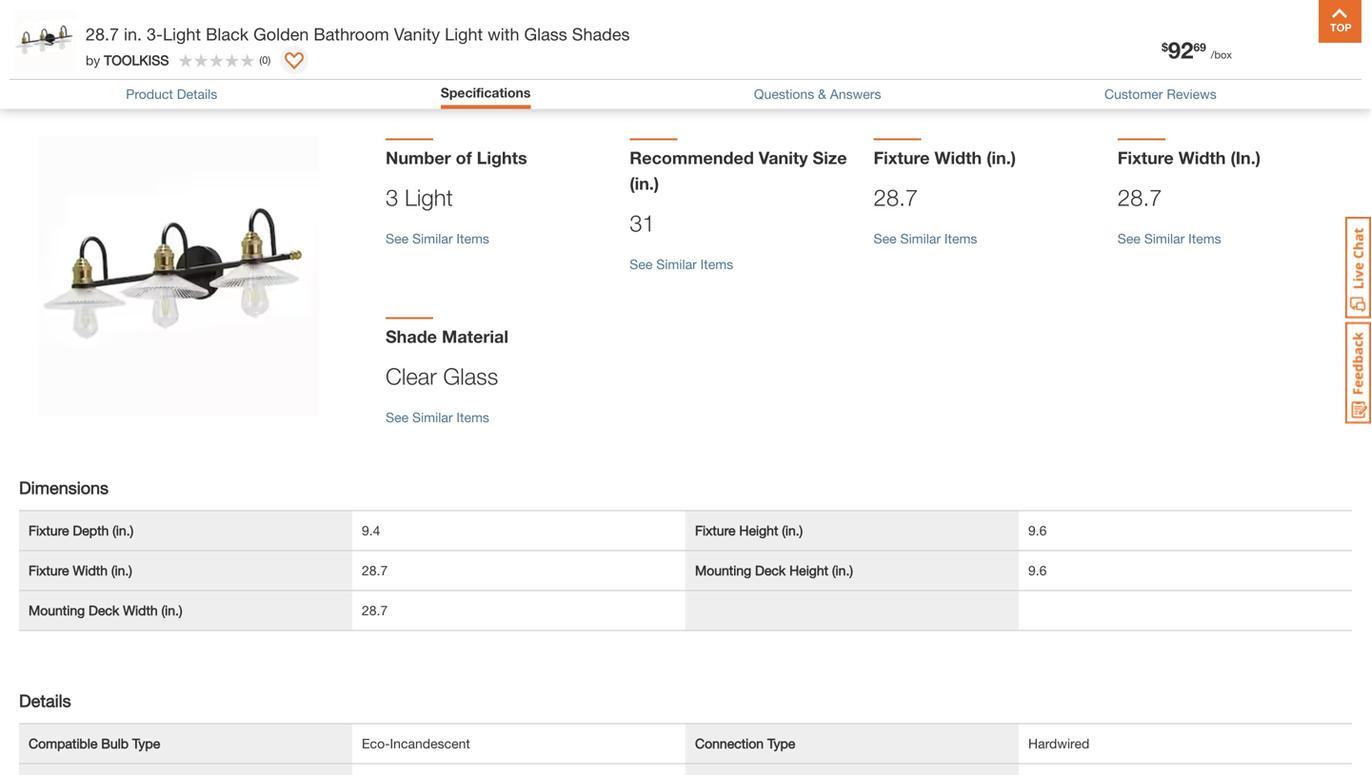Task type: locate. For each thing, give the bounding box(es) containing it.
mounting down the fixture depth (in.)
[[29, 603, 85, 619]]

product image image
[[14, 10, 76, 71]]

0 horizontal spatial fixture width (in.)
[[29, 563, 132, 579]]

1 vertical spatial details
[[19, 691, 71, 712]]

feedback link image
[[1345, 322, 1371, 425]]

3
[[386, 184, 398, 211]]

black
[[206, 24, 249, 44]]

similar
[[412, 231, 453, 247], [900, 231, 941, 247], [1144, 231, 1185, 247], [656, 257, 697, 272], [412, 410, 453, 426]]

items for (in.)
[[1188, 231, 1221, 247]]

1 vertical spatial glass
[[443, 363, 498, 390]]

details up 'compatible'
[[19, 691, 71, 712]]

0 vertical spatial height
[[739, 523, 778, 539]]

69
[[1193, 41, 1206, 54]]

fixture width (in.)
[[874, 148, 1016, 168], [29, 563, 132, 579]]

mounting for mounting deck height (in.)
[[695, 563, 751, 579]]

product details
[[126, 86, 217, 102]]

31
[[630, 210, 655, 237]]

1 vertical spatial mounting
[[29, 603, 85, 619]]

0 vertical spatial mounting
[[695, 563, 751, 579]]

specifications down with
[[441, 85, 531, 100]]

/box
[[1211, 49, 1232, 61]]

top button
[[1319, 0, 1362, 43]]

similar for fixture width (in.)
[[1144, 231, 1185, 247]]

questions
[[754, 86, 814, 102]]

0 vertical spatial deck
[[755, 563, 786, 579]]

0 horizontal spatial mounting
[[29, 603, 85, 619]]

1 9.6 from the top
[[1028, 523, 1047, 539]]

type
[[132, 737, 160, 752], [767, 737, 795, 752]]

1 horizontal spatial deck
[[755, 563, 786, 579]]

9.6
[[1028, 523, 1047, 539], [1028, 563, 1047, 579]]

fixture height (in.)
[[695, 523, 803, 539]]

0 horizontal spatial specifications
[[10, 59, 125, 80]]

material
[[442, 327, 508, 347]]

similar for recommended vanity size (in.)
[[656, 257, 697, 272]]

specifications down in.
[[10, 59, 125, 80]]

0 vertical spatial fixture width (in.)
[[874, 148, 1016, 168]]

vanity
[[394, 24, 440, 44], [759, 148, 808, 168]]

3 light
[[386, 184, 453, 211]]

0 vertical spatial glass
[[524, 24, 567, 44]]

glass down material
[[443, 363, 498, 390]]

customer reviews button
[[1104, 86, 1217, 102], [1104, 86, 1217, 102]]

1 vertical spatial deck
[[89, 603, 119, 619]]

items for size
[[700, 257, 733, 272]]

0 vertical spatial details
[[177, 86, 217, 102]]

height
[[739, 523, 778, 539], [789, 563, 828, 579]]

deck down fixture height (in.)
[[755, 563, 786, 579]]

fixture down the fixture depth (in.)
[[29, 563, 69, 579]]

0 horizontal spatial type
[[132, 737, 160, 752]]

2 9.6 from the top
[[1028, 563, 1047, 579]]

vanity left the size
[[759, 148, 808, 168]]

see similar items for fixture width (in.)
[[1118, 231, 1221, 247]]

deck for height
[[755, 563, 786, 579]]

deck down depth
[[89, 603, 119, 619]]

0 horizontal spatial deck
[[89, 603, 119, 619]]

product image
[[38, 136, 319, 417]]

details right product
[[177, 86, 217, 102]]

number
[[386, 148, 451, 168]]

product details button
[[126, 86, 217, 102], [126, 86, 217, 102]]

0
[[262, 54, 268, 66]]

see for recommended vanity size (in.)
[[630, 257, 653, 272]]

specifications button
[[0, 34, 1371, 110], [441, 85, 531, 104], [441, 85, 531, 100]]

similar for shade material
[[412, 410, 453, 426]]

3-
[[147, 24, 163, 44]]

1 horizontal spatial height
[[789, 563, 828, 579]]

fixture down customer
[[1118, 148, 1174, 168]]

hardwired
[[1028, 737, 1090, 752]]

1 horizontal spatial vanity
[[759, 148, 808, 168]]

1 vertical spatial fixture width (in.)
[[29, 563, 132, 579]]

dimensions
[[19, 478, 109, 499]]

see for number of lights
[[386, 231, 409, 247]]

1 vertical spatial 9.6
[[1028, 563, 1047, 579]]

glass right with
[[524, 24, 567, 44]]

1 vertical spatial vanity
[[759, 148, 808, 168]]

bulb
[[101, 737, 129, 752]]

$
[[1162, 41, 1168, 54]]

(in.)
[[987, 148, 1016, 168], [630, 173, 659, 194], [113, 523, 133, 539], [782, 523, 803, 539], [111, 563, 132, 579], [832, 563, 853, 579], [161, 603, 182, 619]]

)
[[268, 54, 271, 66]]

0 horizontal spatial vanity
[[394, 24, 440, 44]]

toolkiss
[[104, 52, 169, 68]]

height down fixture height (in.)
[[789, 563, 828, 579]]

1 vertical spatial specifications
[[441, 85, 531, 100]]

questions & answers button
[[754, 86, 881, 102], [754, 86, 881, 102]]

specifications
[[10, 59, 125, 80], [441, 85, 531, 100]]

details
[[177, 86, 217, 102], [19, 691, 71, 712]]

light
[[163, 24, 201, 44], [445, 24, 483, 44], [405, 184, 453, 211]]

mounting down fixture height (in.)
[[695, 563, 751, 579]]

9.4
[[362, 523, 380, 539]]

(in.) inside recommended vanity size (in.)
[[630, 173, 659, 194]]

fixture left depth
[[29, 523, 69, 539]]

1 horizontal spatial type
[[767, 737, 795, 752]]

questions & answers
[[754, 86, 881, 102]]

light left with
[[445, 24, 483, 44]]

glass
[[524, 24, 567, 44], [443, 363, 498, 390]]

1 horizontal spatial details
[[177, 86, 217, 102]]

size
[[813, 148, 847, 168]]

mounting
[[695, 563, 751, 579], [29, 603, 85, 619]]

product
[[126, 86, 173, 102]]

0 horizontal spatial glass
[[443, 363, 498, 390]]

live chat image
[[1345, 217, 1371, 319]]

1 horizontal spatial mounting
[[695, 563, 751, 579]]

9.6 for fixture height (in.)
[[1028, 523, 1047, 539]]

vanity inside recommended vanity size (in.)
[[759, 148, 808, 168]]

1 horizontal spatial specifications
[[441, 85, 531, 100]]

height up mounting deck height (in.) at the right of page
[[739, 523, 778, 539]]

28.7
[[86, 24, 119, 44], [874, 184, 918, 211], [1118, 184, 1162, 211], [362, 563, 388, 579], [362, 603, 388, 619]]

width
[[935, 148, 982, 168], [1179, 148, 1226, 168], [73, 563, 108, 579], [123, 603, 158, 619]]

fixture
[[874, 148, 930, 168], [1118, 148, 1174, 168], [29, 523, 69, 539], [695, 523, 736, 539], [29, 563, 69, 579]]

clear glass
[[386, 363, 498, 390]]

type right connection
[[767, 737, 795, 752]]

deck
[[755, 563, 786, 579], [89, 603, 119, 619]]

2 type from the left
[[767, 737, 795, 752]]

light left black
[[163, 24, 201, 44]]

see similar items
[[386, 231, 489, 247], [874, 231, 977, 247], [1118, 231, 1221, 247], [630, 257, 733, 272], [386, 410, 489, 426]]

0 vertical spatial 9.6
[[1028, 523, 1047, 539]]

see
[[386, 231, 409, 247], [874, 231, 897, 247], [1118, 231, 1141, 247], [630, 257, 653, 272], [386, 410, 409, 426]]

see similar items for number of lights
[[386, 231, 489, 247]]

incandescent
[[390, 737, 470, 752]]

by toolkiss
[[86, 52, 169, 68]]

items
[[456, 231, 489, 247], [944, 231, 977, 247], [1188, 231, 1221, 247], [700, 257, 733, 272], [456, 410, 489, 426]]

type right bulb
[[132, 737, 160, 752]]

vanity right bathroom
[[394, 24, 440, 44]]



Task type: vqa. For each thing, say whether or not it's contained in the screenshot.
9.6 corresponding to Mounting Deck Height (in.)
yes



Task type: describe. For each thing, give the bounding box(es) containing it.
eco-
[[362, 737, 390, 752]]

1 horizontal spatial glass
[[524, 24, 567, 44]]

golden
[[253, 24, 309, 44]]

items for (in.)
[[944, 231, 977, 247]]

shade
[[386, 327, 437, 347]]

see for fixture width (in.)
[[1118, 231, 1141, 247]]

fixture width (in.)
[[1118, 148, 1261, 168]]

fixture depth (in.)
[[29, 523, 133, 539]]

in.
[[124, 24, 142, 44]]

eco-incandescent
[[362, 737, 470, 752]]

recommended vanity size (in.)
[[630, 148, 847, 194]]

reviews
[[1167, 86, 1217, 102]]

0 horizontal spatial details
[[19, 691, 71, 712]]

see for shade material
[[386, 410, 409, 426]]

1 type from the left
[[132, 737, 160, 752]]

depth
[[73, 523, 109, 539]]

see similar items for recommended vanity size (in.)
[[630, 257, 733, 272]]

similar for fixture width (in.)
[[900, 231, 941, 247]]

deck for width
[[89, 603, 119, 619]]

mounting deck height (in.)
[[695, 563, 853, 579]]

compatible bulb type
[[29, 737, 160, 752]]

recommended
[[630, 148, 754, 168]]

fixture up mounting deck height (in.) at the right of page
[[695, 523, 736, 539]]

by
[[86, 52, 100, 68]]

28.7 in. 3-light black golden bathroom vanity light with glass shades
[[86, 24, 630, 44]]

compatible
[[29, 737, 97, 752]]

$ 92 69 /box
[[1162, 36, 1232, 63]]

1 vertical spatial height
[[789, 563, 828, 579]]

(in.)
[[1231, 148, 1261, 168]]

shade material
[[386, 327, 508, 347]]

similar for number of lights
[[412, 231, 453, 247]]

0 vertical spatial specifications
[[10, 59, 125, 80]]

items for lights
[[456, 231, 489, 247]]

92
[[1168, 36, 1193, 63]]

(
[[259, 54, 262, 66]]

light right 3
[[405, 184, 453, 211]]

lights
[[477, 148, 527, 168]]

display image
[[285, 52, 304, 71]]

1 horizontal spatial fixture width (in.)
[[874, 148, 1016, 168]]

customer
[[1104, 86, 1163, 102]]

with
[[488, 24, 519, 44]]

customer reviews
[[1104, 86, 1217, 102]]

shades
[[572, 24, 630, 44]]

mounting for mounting deck width (in.)
[[29, 603, 85, 619]]

0 horizontal spatial height
[[739, 523, 778, 539]]

( 0 )
[[259, 54, 271, 66]]

see similar items for fixture width (in.)
[[874, 231, 977, 247]]

clear
[[386, 363, 437, 390]]

0 vertical spatial vanity
[[394, 24, 440, 44]]

connection type
[[695, 737, 795, 752]]

mounting deck width (in.)
[[29, 603, 182, 619]]

connection
[[695, 737, 764, 752]]

9.6 for mounting deck height (in.)
[[1028, 563, 1047, 579]]

see for fixture width (in.)
[[874, 231, 897, 247]]

fixture right the size
[[874, 148, 930, 168]]

number of lights
[[386, 148, 527, 168]]

see similar items for shade material
[[386, 410, 489, 426]]

of
[[456, 148, 472, 168]]

bathroom
[[314, 24, 389, 44]]

answers
[[830, 86, 881, 102]]

&
[[818, 86, 826, 102]]



